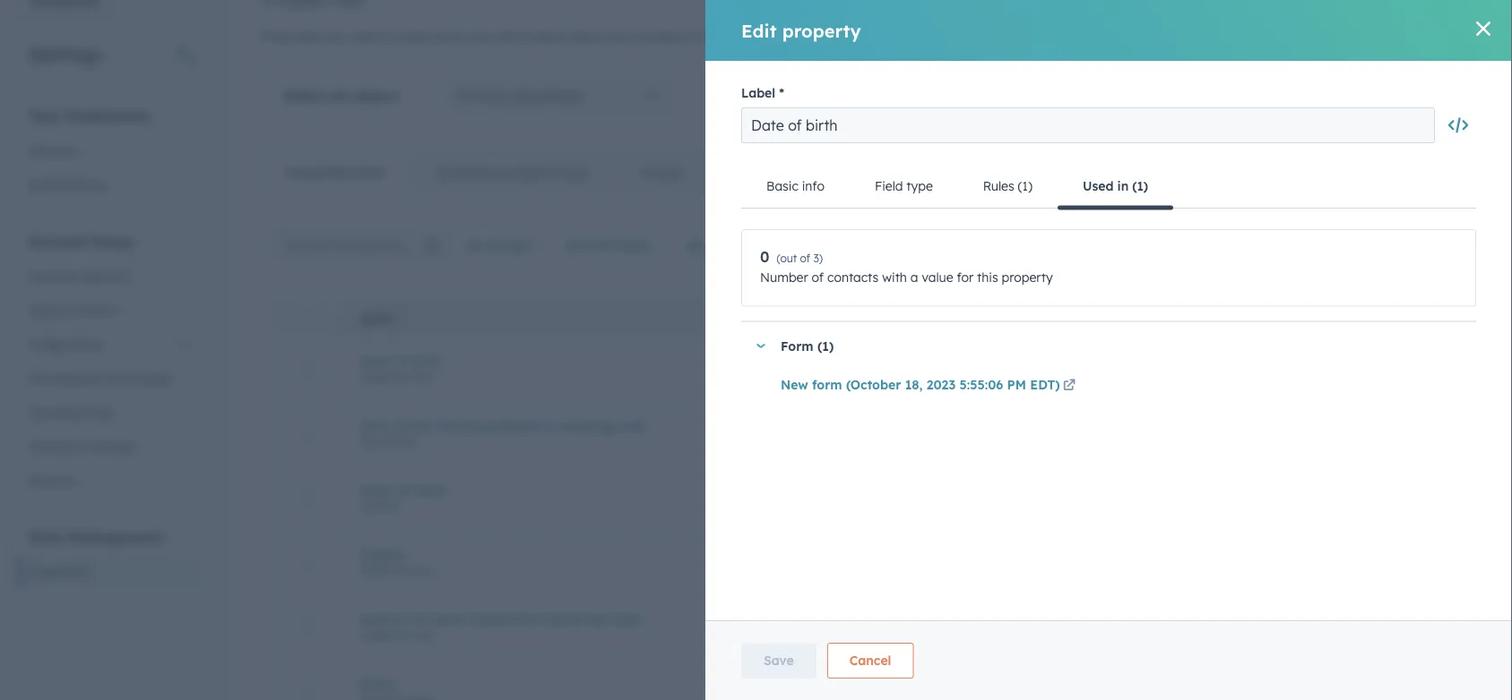 Task type: describe. For each thing, give the bounding box(es) containing it.
about
[[569, 29, 604, 44]]

0 vertical spatial information
[[496, 29, 565, 44]]

single- inside "date of birth single-line text"
[[360, 371, 395, 384]]

of for birth
[[394, 354, 406, 369]]

degree single-line text
[[360, 547, 435, 578]]

privacy
[[29, 439, 72, 454]]

number
[[360, 500, 401, 513]]

(172)
[[354, 165, 384, 181]]

your
[[29, 107, 62, 125]]

tracking code link
[[18, 396, 201, 430]]

by
[[1157, 313, 1172, 326]]

line inside "date of birth single-line text"
[[395, 371, 412, 384]]

contact information for domain to which registration email was sent
[[790, 620, 910, 636]]

press to sort. element for created by
[[1177, 312, 1184, 327]]

facebook ads properties
[[790, 362, 938, 378]]

(0)
[[853, 165, 869, 181]]

text inside the domain to which registration email was sent single-line text
[[415, 629, 435, 642]]

properties for properties
[[29, 564, 89, 580]]

all field types
[[565, 238, 651, 253]]

days to close button
[[360, 483, 747, 499]]

archived
[[734, 165, 785, 181]]

press to sort. element for used in
[[1440, 312, 1447, 327]]

settings
[[29, 43, 102, 65]]

select an object:
[[283, 87, 402, 105]]

marketplace downloads link
[[18, 362, 201, 396]]

conditional
[[435, 165, 503, 181]]

an
[[331, 87, 349, 105]]

days
[[360, 483, 391, 499]]

picker
[[388, 435, 418, 449]]

account for account setup
[[29, 233, 87, 251]]

contact for domain to which registration email was sent
[[790, 620, 837, 636]]

meetings
[[558, 418, 616, 434]]

account defaults link
[[18, 259, 201, 294]]

which
[[430, 612, 466, 628]]

information for domain to which registration email was sent
[[841, 620, 910, 636]]

archived properties (0) link
[[708, 151, 894, 194]]

account for account defaults
[[29, 268, 77, 284]]

tool
[[620, 418, 644, 434]]

all groups button
[[454, 228, 554, 264]]

defaults
[[80, 268, 130, 284]]

used
[[1388, 313, 1417, 326]]

ascending sort. press to sort descending. element
[[397, 312, 404, 327]]

press to sort. element for group
[[835, 312, 842, 327]]

single- inside degree single-line text
[[360, 564, 395, 578]]

hubspot
[[1104, 620, 1157, 636]]

line inside degree single-line text
[[395, 564, 412, 578]]

like
[[1031, 29, 1051, 44]]

hubspot.
[[699, 29, 754, 44]]

contact information for email
[[790, 685, 910, 700]]

your preferences
[[29, 107, 150, 125]]

for
[[757, 29, 777, 44]]

your
[[607, 29, 634, 44]]

select
[[283, 87, 326, 105]]

text inside degree single-line text
[[415, 564, 435, 578]]

ascending sort. press to sort descending. image
[[397, 312, 404, 324]]

archived properties (0)
[[734, 165, 869, 181]]

birth
[[410, 354, 441, 369]]

teams
[[78, 302, 116, 318]]

integrations button
[[18, 328, 201, 362]]

general link
[[18, 134, 201, 168]]

degree
[[360, 547, 405, 563]]

a
[[837, 29, 845, 44]]

close
[[413, 483, 447, 499]]

name button
[[338, 298, 769, 337]]

all users
[[686, 238, 739, 254]]

group button
[[769, 298, 1083, 337]]

domain to which registration email was sent single-line text
[[360, 612, 641, 642]]

meeting
[[437, 418, 488, 434]]

collect
[[395, 29, 433, 44]]

used
[[348, 29, 376, 44]]

date of birth single-line text
[[360, 354, 441, 384]]

& for privacy
[[76, 439, 85, 454]]

management
[[68, 528, 163, 546]]

contact
[[848, 29, 894, 44]]

example,
[[780, 29, 834, 44]]

code
[[82, 405, 113, 420]]

notifications link
[[18, 168, 201, 202]]

account setup
[[29, 233, 132, 251]]

sent
[[615, 612, 641, 628]]

& for users
[[65, 302, 74, 318]]

integrations
[[29, 337, 102, 352]]

might
[[897, 29, 932, 44]]

notifications
[[29, 177, 105, 193]]

of for last
[[394, 418, 406, 434]]

are
[[325, 29, 344, 44]]

users & teams link
[[18, 294, 201, 328]]



Task type: vqa. For each thing, say whether or not it's contained in the screenshot.
meeting icon
no



Task type: locate. For each thing, give the bounding box(es) containing it.
1 text from the top
[[415, 371, 435, 384]]

line down domain
[[395, 629, 412, 642]]

in right booked
[[543, 418, 554, 434]]

2 date from the top
[[360, 418, 390, 434]]

2 vertical spatial information
[[841, 685, 910, 700]]

&
[[65, 302, 74, 318], [76, 439, 85, 454]]

1 vertical spatial date
[[360, 418, 390, 434]]

registration
[[470, 612, 544, 628]]

properties down data
[[29, 564, 89, 580]]

Search search field
[[275, 228, 454, 264]]

of inside date of last meeting booked in meetings tool date picker
[[394, 418, 406, 434]]

security
[[29, 473, 77, 488]]

contact inside popup button
[[454, 87, 508, 105]]

domain to which registration email was sent button
[[360, 612, 747, 628]]

2 text from the top
[[415, 564, 435, 578]]

text down 'which'
[[415, 629, 435, 642]]

contact properties
[[454, 87, 581, 105]]

date up picker
[[360, 418, 390, 434]]

0 horizontal spatial to
[[379, 29, 392, 44]]

all left 'field' on the top left of page
[[565, 238, 581, 253]]

1 of from the top
[[394, 354, 406, 369]]

1 press to sort. element from the left
[[835, 312, 842, 327]]

degree button
[[360, 547, 747, 563]]

2 horizontal spatial all
[[686, 238, 702, 254]]

properties inside tab panel
[[878, 362, 938, 378]]

name left "or"
[[1084, 29, 1120, 44]]

1 vertical spatial text
[[415, 564, 435, 578]]

3 line from the top
[[395, 629, 412, 642]]

press to sort. image for used in
[[1440, 312, 1447, 324]]

all field types button
[[554, 228, 675, 264]]

2 vertical spatial single-
[[360, 629, 395, 642]]

marketplace
[[29, 371, 102, 386]]

0 vertical spatial date
[[360, 354, 390, 369]]

1 vertical spatial line
[[395, 564, 412, 578]]

email
[[548, 612, 582, 628]]

1 vertical spatial name
[[360, 313, 392, 326]]

2 vertical spatial line
[[395, 629, 412, 642]]

0 horizontal spatial name
[[360, 313, 392, 326]]

created by
[[1104, 313, 1172, 326]]

date inside "date of birth single-line text"
[[360, 354, 390, 369]]

press to sort. element inside used in button
[[1440, 312, 1447, 327]]

contact for email
[[790, 685, 837, 700]]

press to sort. element inside group button
[[835, 312, 842, 327]]

in
[[1420, 313, 1434, 326]]

groups link
[[614, 151, 708, 194]]

date of last meeting booked in meetings tool button
[[360, 418, 747, 434]]

account up users
[[29, 268, 77, 284]]

1 horizontal spatial &
[[76, 439, 85, 454]]

3 single- from the top
[[360, 629, 395, 642]]

line down degree
[[395, 564, 412, 578]]

properties (172)
[[287, 165, 384, 181]]

of up picker
[[394, 418, 406, 434]]

data
[[29, 528, 64, 546]]

created by button
[[1083, 298, 1361, 337]]

1 horizontal spatial properties
[[878, 362, 938, 378]]

& right privacy
[[76, 439, 85, 454]]

used in
[[1388, 313, 1434, 326]]

properties left are
[[261, 29, 321, 44]]

1 vertical spatial contact information
[[790, 685, 910, 700]]

data management element
[[18, 527, 201, 691]]

1 horizontal spatial all
[[565, 238, 581, 253]]

2 horizontal spatial properties
[[967, 29, 1028, 44]]

0
[[1439, 620, 1447, 636]]

all left users
[[686, 238, 702, 254]]

properties link
[[18, 555, 201, 589]]

was
[[586, 612, 611, 628]]

tracking code
[[29, 405, 113, 420]]

0 vertical spatial properties
[[967, 29, 1028, 44]]

1 horizontal spatial press to sort. element
[[1177, 312, 1184, 327]]

0 vertical spatial to
[[379, 29, 392, 44]]

general
[[29, 143, 75, 159]]

properties for properties (172)
[[287, 165, 351, 181]]

account defaults
[[29, 268, 130, 284]]

0 vertical spatial contact
[[454, 87, 508, 105]]

1 horizontal spatial press to sort. image
[[1440, 312, 1447, 324]]

line down birth
[[395, 371, 412, 384]]

press to sort. element inside created by button
[[1177, 312, 1184, 327]]

2 contact information from the top
[[790, 685, 910, 700]]

information for email
[[841, 685, 910, 700]]

in
[[685, 29, 695, 44], [543, 418, 554, 434]]

0 horizontal spatial press to sort. image
[[1177, 312, 1184, 324]]

security link
[[18, 464, 201, 498]]

date left picker
[[360, 435, 384, 449]]

object:
[[354, 87, 402, 105]]

account up account defaults
[[29, 233, 87, 251]]

properties left like
[[967, 29, 1028, 44]]

1 contact information from the top
[[790, 620, 910, 636]]

domain
[[360, 612, 409, 628]]

2 horizontal spatial press to sort. element
[[1440, 312, 1447, 327]]

properties are used to collect and store information about your records in hubspot. for example, a contact might have properties like first name or lead status.
[[261, 29, 1213, 44]]

name inside name button
[[360, 313, 392, 326]]

all left groups
[[466, 238, 482, 253]]

0 vertical spatial &
[[65, 302, 74, 318]]

privacy & consent link
[[18, 430, 201, 464]]

date for date of birth
[[360, 354, 390, 369]]

setup
[[91, 233, 132, 251]]

name left ascending sort. press to sort descending. "element"
[[360, 313, 392, 326]]

preferences
[[66, 107, 150, 125]]

1 vertical spatial contact
[[790, 620, 837, 636]]

conditional property logic
[[435, 165, 589, 181]]

of left birth
[[394, 354, 406, 369]]

in right "records" in the top left of the page
[[685, 29, 695, 44]]

0 horizontal spatial &
[[65, 302, 74, 318]]

tracking
[[29, 405, 79, 420]]

1 vertical spatial single-
[[360, 564, 395, 578]]

2 vertical spatial text
[[415, 629, 435, 642]]

press to sort. element right group
[[835, 312, 842, 327]]

1 vertical spatial account
[[29, 268, 77, 284]]

1 date from the top
[[360, 354, 390, 369]]

1 press to sort. image from the left
[[1177, 312, 1184, 324]]

contact
[[454, 87, 508, 105], [790, 620, 837, 636], [790, 685, 837, 700]]

all for all groups
[[466, 238, 482, 253]]

0 vertical spatial line
[[395, 371, 412, 384]]

in inside date of last meeting booked in meetings tool date picker
[[543, 418, 554, 434]]

marketplace downloads
[[29, 371, 171, 386]]

3 date from the top
[[360, 435, 384, 449]]

store
[[463, 29, 493, 44]]

all for all users
[[686, 238, 702, 254]]

0 vertical spatial account
[[29, 233, 87, 251]]

your preferences element
[[18, 106, 201, 202]]

all inside popup button
[[686, 238, 702, 254]]

0 vertical spatial text
[[415, 371, 435, 384]]

press to sort. image right by
[[1177, 312, 1184, 324]]

1 vertical spatial &
[[76, 439, 85, 454]]

tab list containing properties (172)
[[261, 151, 895, 195]]

2 vertical spatial date
[[360, 435, 384, 449]]

press to sort. image inside used in button
[[1440, 312, 1447, 324]]

0 horizontal spatial in
[[543, 418, 554, 434]]

properties
[[967, 29, 1028, 44], [512, 87, 581, 105], [878, 362, 938, 378]]

press to sort. image
[[835, 312, 842, 324]]

properties (172) link
[[262, 151, 409, 194]]

text up 'which'
[[415, 564, 435, 578]]

and
[[437, 29, 459, 44]]

2 press to sort. image from the left
[[1440, 312, 1447, 324]]

date of last meeting booked in meetings tool date picker
[[360, 418, 644, 449]]

0 vertical spatial of
[[394, 354, 406, 369]]

users
[[29, 302, 62, 318]]

have
[[935, 29, 964, 44]]

lead
[[1139, 29, 1169, 44]]

email
[[360, 676, 395, 692]]

date left birth
[[360, 354, 390, 369]]

1 vertical spatial properties
[[512, 87, 581, 105]]

properties inside data management element
[[29, 564, 89, 580]]

types
[[617, 238, 651, 253]]

first
[[1054, 29, 1080, 44]]

tab panel containing all groups
[[261, 194, 1483, 701]]

status.
[[1172, 29, 1213, 44]]

properties right 'ads'
[[878, 362, 938, 378]]

1 horizontal spatial in
[[685, 29, 695, 44]]

of inside "date of birth single-line text"
[[394, 354, 406, 369]]

1 horizontal spatial name
[[1084, 29, 1120, 44]]

1 line from the top
[[395, 371, 412, 384]]

last
[[410, 418, 433, 434]]

press to sort. image right in
[[1440, 312, 1447, 324]]

groups
[[640, 165, 683, 181]]

text
[[415, 371, 435, 384], [415, 564, 435, 578], [415, 629, 435, 642]]

properties left (172)
[[287, 165, 351, 181]]

press to sort. element right by
[[1177, 312, 1184, 327]]

2 of from the top
[[394, 418, 406, 434]]

1 vertical spatial of
[[394, 418, 406, 434]]

press to sort. element right in
[[1440, 312, 1447, 327]]

1 horizontal spatial to
[[413, 612, 426, 628]]

1 vertical spatial information
[[841, 620, 910, 636]]

properties down about
[[512, 87, 581, 105]]

properties inside popup button
[[512, 87, 581, 105]]

users
[[706, 238, 739, 254]]

0 vertical spatial in
[[685, 29, 695, 44]]

press to sort. element
[[835, 312, 842, 327], [1177, 312, 1184, 327], [1440, 312, 1447, 327]]

contact information
[[790, 620, 910, 636], [790, 685, 910, 700]]

1 single- from the top
[[360, 371, 395, 384]]

text inside "date of birth single-line text"
[[415, 371, 435, 384]]

properties left (0) at the top right
[[789, 165, 849, 181]]

account setup element
[[18, 232, 201, 498]]

tab list
[[261, 151, 895, 195]]

records
[[637, 29, 681, 44]]

2 vertical spatial contact
[[790, 685, 837, 700]]

line
[[395, 371, 412, 384], [395, 564, 412, 578], [395, 629, 412, 642]]

2 press to sort. element from the left
[[1177, 312, 1184, 327]]

line inside the domain to which registration email was sent single-line text
[[395, 629, 412, 642]]

contact properties button
[[445, 78, 670, 114]]

all for all field types
[[565, 238, 581, 253]]

information
[[496, 29, 565, 44], [841, 620, 910, 636], [841, 685, 910, 700]]

text down birth
[[415, 371, 435, 384]]

press to sort. image
[[1177, 312, 1184, 324], [1440, 312, 1447, 324]]

properties
[[261, 29, 321, 44], [287, 165, 351, 181], [789, 165, 849, 181], [29, 564, 89, 580]]

all groups
[[466, 238, 530, 253]]

& right users
[[65, 302, 74, 318]]

0 vertical spatial contact information
[[790, 620, 910, 636]]

3 text from the top
[[415, 629, 435, 642]]

single- inside the domain to which registration email was sent single-line text
[[360, 629, 395, 642]]

booked
[[492, 418, 539, 434]]

date
[[360, 354, 390, 369], [360, 418, 390, 434], [360, 435, 384, 449]]

1 vertical spatial in
[[543, 418, 554, 434]]

logic
[[561, 165, 589, 181]]

2 single- from the top
[[360, 564, 395, 578]]

press to sort. image for created by
[[1177, 312, 1184, 324]]

to right used
[[379, 29, 392, 44]]

2 account from the top
[[29, 268, 77, 284]]

or
[[1123, 29, 1136, 44]]

press to sort. image inside created by button
[[1177, 312, 1184, 324]]

1 account from the top
[[29, 233, 87, 251]]

2 line from the top
[[395, 564, 412, 578]]

properties for properties are used to collect and store information about your records in hubspot. for example, a contact might have properties like first name or lead status.
[[261, 29, 321, 44]]

0 horizontal spatial all
[[466, 238, 482, 253]]

2 vertical spatial properties
[[878, 362, 938, 378]]

0 vertical spatial single-
[[360, 371, 395, 384]]

0 horizontal spatial properties
[[512, 87, 581, 105]]

0 horizontal spatial press to sort. element
[[835, 312, 842, 327]]

all
[[466, 238, 482, 253], [565, 238, 581, 253], [686, 238, 702, 254]]

& inside 'link'
[[65, 302, 74, 318]]

created
[[1104, 313, 1154, 326]]

to inside the domain to which registration email was sent single-line text
[[413, 612, 426, 628]]

date for date of last meeting booked in meetings tool
[[360, 418, 390, 434]]

1 vertical spatial to
[[413, 612, 426, 628]]

days to close number
[[360, 483, 447, 513]]

to left 'which'
[[413, 612, 426, 628]]

tab panel
[[261, 194, 1483, 701]]

3 press to sort. element from the left
[[1440, 312, 1447, 327]]

field
[[585, 238, 613, 253]]

name
[[1084, 29, 1120, 44], [360, 313, 392, 326]]

0 vertical spatial name
[[1084, 29, 1120, 44]]

data management
[[29, 528, 163, 546]]

date of birth button
[[360, 354, 747, 369]]

property
[[506, 165, 557, 181]]



